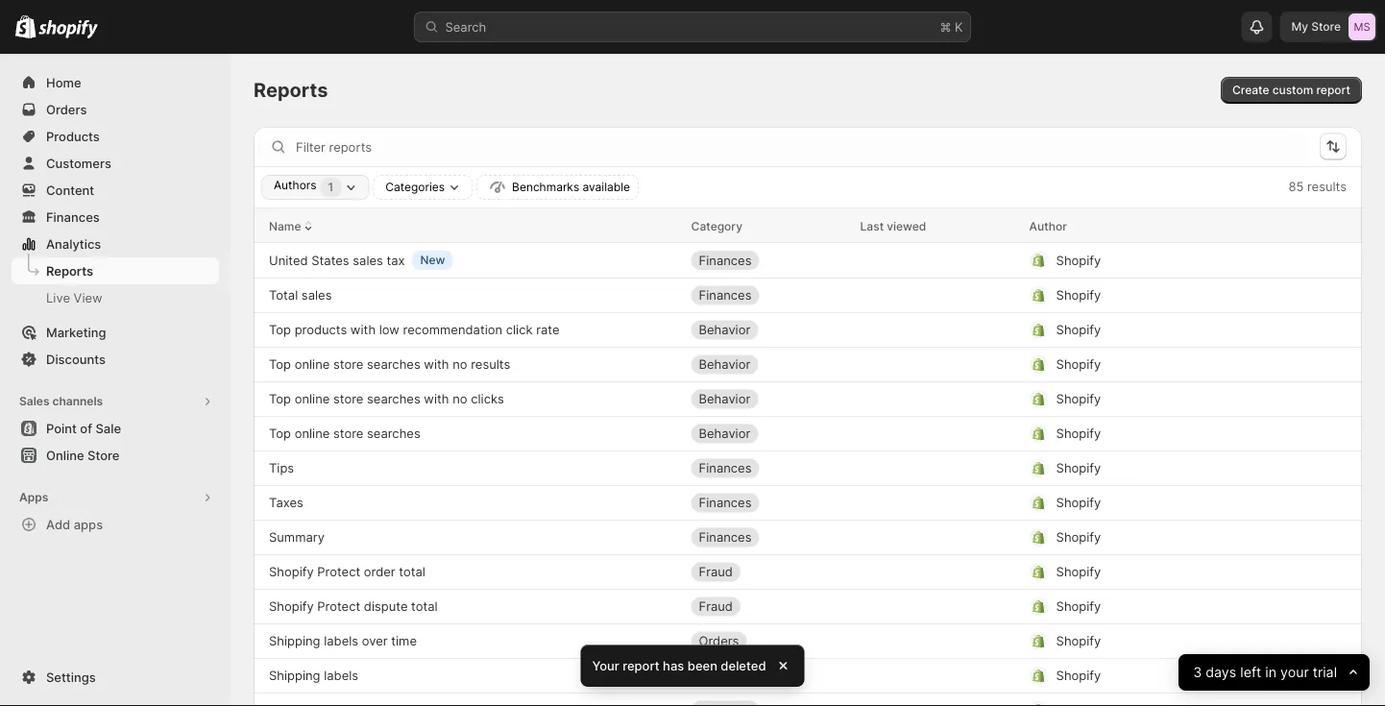 Task type: locate. For each thing, give the bounding box(es) containing it.
4 row from the top
[[254, 312, 1363, 347]]

labels inside shipping labels link
[[324, 668, 359, 683]]

behavior cell
[[692, 315, 845, 345], [692, 349, 845, 380], [692, 384, 845, 415], [692, 418, 845, 449]]

shopify for tips's shopify cell
[[1057, 461, 1102, 476]]

benchmarks available button
[[477, 175, 639, 200]]

orders up been
[[699, 634, 739, 649]]

results right 85
[[1308, 179, 1347, 194]]

7 shopify cell from the top
[[1030, 453, 1301, 484]]

1 vertical spatial with
[[424, 357, 449, 372]]

1 vertical spatial store
[[88, 448, 120, 463]]

0 vertical spatial store
[[333, 357, 364, 372]]

1 horizontal spatial shopify image
[[39, 20, 98, 39]]

results up clicks
[[471, 357, 510, 372]]

2 online from the top
[[295, 392, 330, 406]]

3 top from the top
[[269, 392, 291, 406]]

shopify cell for shipping labels
[[1030, 661, 1301, 691]]

4 top from the top
[[269, 426, 291, 441]]

1 searches from the top
[[367, 357, 421, 372]]

1 store from the top
[[333, 357, 364, 372]]

no inside top online store searches with no clicks link
[[453, 392, 468, 406]]

behavior
[[699, 322, 751, 337], [699, 357, 751, 372], [699, 392, 751, 406], [699, 426, 751, 441]]

row
[[254, 209, 1363, 243], [254, 243, 1363, 278], [254, 278, 1363, 312], [254, 312, 1363, 347], [254, 347, 1363, 382], [254, 382, 1363, 416], [254, 416, 1363, 451], [254, 451, 1363, 485], [254, 485, 1363, 520], [254, 520, 1363, 554], [254, 554, 1363, 589], [254, 589, 1363, 624], [254, 624, 1363, 658], [254, 658, 1363, 693], [254, 693, 1363, 706]]

row containing shopify protect order total
[[254, 554, 1363, 589]]

apps
[[19, 491, 48, 505]]

store up top online store searches
[[333, 392, 364, 406]]

categories button
[[373, 175, 473, 200]]

0 vertical spatial online
[[295, 357, 330, 372]]

searches down top online store searches with no clicks link
[[367, 426, 421, 441]]

live
[[46, 290, 70, 305]]

sales
[[19, 394, 50, 408]]

reports up authors
[[254, 78, 328, 102]]

14 row from the top
[[254, 658, 1363, 693]]

9 row from the top
[[254, 485, 1363, 520]]

shopify cell for top products with low recommendation click rate
[[1030, 315, 1301, 345]]

row containing top online store searches with no results
[[254, 347, 1363, 382]]

labels left over
[[324, 634, 359, 649]]

orders cell for shipping labels
[[692, 661, 845, 691]]

been
[[688, 658, 718, 673]]

orders cell
[[692, 626, 845, 657], [692, 661, 845, 691]]

add apps button
[[12, 511, 219, 538]]

orders for shipping labels
[[699, 668, 739, 683]]

2 finances cell from the top
[[692, 280, 845, 311]]

0 vertical spatial searches
[[367, 357, 421, 372]]

2 orders cell from the top
[[692, 661, 845, 691]]

results
[[1308, 179, 1347, 194], [471, 357, 510, 372]]

cell
[[861, 280, 1014, 311], [861, 349, 1014, 380], [692, 695, 845, 706], [861, 695, 1014, 706], [1030, 695, 1301, 706]]

1 vertical spatial fraud cell
[[692, 591, 845, 622]]

searches down low
[[367, 357, 421, 372]]

new
[[421, 253, 445, 267]]

2 vertical spatial online
[[295, 426, 330, 441]]

trial
[[1313, 664, 1337, 681]]

2 fraud from the top
[[699, 599, 733, 614]]

summary link
[[269, 528, 325, 547]]

row containing top online store searches
[[254, 416, 1363, 451]]

1 behavior cell from the top
[[692, 315, 845, 345]]

1 shipping from the top
[[269, 634, 320, 649]]

0 vertical spatial total
[[399, 565, 426, 579]]

no down recommendation
[[453, 357, 468, 372]]

with left clicks
[[424, 392, 449, 406]]

4 behavior from the top
[[699, 426, 751, 441]]

1 finances cell from the top
[[692, 245, 845, 276]]

1 vertical spatial searches
[[367, 392, 421, 406]]

1 vertical spatial report
[[623, 658, 660, 673]]

online down products
[[295, 357, 330, 372]]

total
[[399, 565, 426, 579], [411, 599, 438, 614]]

1 horizontal spatial reports
[[254, 78, 328, 102]]

1 online from the top
[[295, 357, 330, 372]]

2 no from the top
[[453, 392, 468, 406]]

2 top from the top
[[269, 357, 291, 372]]

report right the custom
[[1317, 83, 1351, 97]]

point
[[46, 421, 77, 436]]

0 vertical spatial no
[[453, 357, 468, 372]]

1 vertical spatial labels
[[324, 668, 359, 683]]

report inside the create custom report button
[[1317, 83, 1351, 97]]

8 shopify cell from the top
[[1030, 488, 1301, 518]]

customers
[[46, 156, 111, 171]]

2 row from the top
[[254, 243, 1363, 278]]

finances cell
[[692, 245, 845, 276], [692, 280, 845, 311], [692, 453, 845, 484], [692, 488, 845, 518], [692, 522, 845, 553]]

2 labels from the top
[[324, 668, 359, 683]]

0 vertical spatial with
[[351, 322, 376, 337]]

0 vertical spatial fraud cell
[[692, 557, 845, 588]]

2 vertical spatial searches
[[367, 426, 421, 441]]

shipping up shipping labels
[[269, 634, 320, 649]]

viewed
[[887, 219, 927, 233]]

1 vertical spatial results
[[471, 357, 510, 372]]

labels down the shipping labels over time link
[[324, 668, 359, 683]]

top for top products with low recommendation click rate
[[269, 322, 291, 337]]

time
[[391, 634, 417, 649]]

shopify protect order total
[[269, 565, 426, 579]]

1 horizontal spatial sales
[[353, 253, 383, 268]]

shopify for shopify cell associated with summary
[[1057, 530, 1102, 545]]

row containing shopify protect dispute total
[[254, 589, 1363, 624]]

13 shopify cell from the top
[[1030, 661, 1301, 691]]

12 row from the top
[[254, 589, 1363, 624]]

store
[[333, 357, 364, 372], [333, 392, 364, 406], [333, 426, 364, 441]]

store right my
[[1312, 20, 1342, 34]]

1 labels from the top
[[324, 634, 359, 649]]

shopify image
[[15, 15, 36, 38], [39, 20, 98, 39]]

shopify cell
[[1030, 245, 1301, 276], [1030, 280, 1301, 311], [1030, 315, 1301, 345], [1030, 349, 1301, 380], [1030, 384, 1301, 415], [1030, 418, 1301, 449], [1030, 453, 1301, 484], [1030, 488, 1301, 518], [1030, 522, 1301, 553], [1030, 557, 1301, 588], [1030, 591, 1301, 622], [1030, 626, 1301, 657], [1030, 661, 1301, 691]]

home
[[46, 75, 81, 90]]

protect up shipping labels over time
[[317, 599, 361, 614]]

1 vertical spatial orders cell
[[692, 661, 845, 691]]

top products with low recommendation click rate
[[269, 322, 560, 337]]

0 vertical spatial report
[[1317, 83, 1351, 97]]

recommendation
[[403, 322, 503, 337]]

shopify for shopify cell corresponding to shipping labels over time
[[1057, 634, 1102, 649]]

create
[[1233, 83, 1270, 97]]

3 searches from the top
[[367, 426, 421, 441]]

10 shopify cell from the top
[[1030, 557, 1301, 588]]

products
[[295, 322, 347, 337]]

finances cell for taxes
[[692, 488, 845, 518]]

with for results
[[424, 357, 449, 372]]

top inside "top products with low recommendation click rate" link
[[269, 322, 291, 337]]

labels
[[324, 634, 359, 649], [324, 668, 359, 683]]

marketing link
[[12, 319, 219, 346]]

total right the dispute
[[411, 599, 438, 614]]

my store
[[1292, 20, 1342, 34]]

sales channels
[[19, 394, 103, 408]]

point of sale link
[[12, 415, 219, 442]]

k
[[955, 19, 963, 34]]

6 row from the top
[[254, 382, 1363, 416]]

0 horizontal spatial reports
[[46, 263, 93, 278]]

fraud cell
[[692, 557, 845, 588], [692, 591, 845, 622]]

7 row from the top
[[254, 416, 1363, 451]]

taxes link
[[269, 493, 303, 513]]

shipping down the shipping labels over time link
[[269, 668, 320, 683]]

orders
[[46, 102, 87, 117], [699, 634, 739, 649], [699, 668, 739, 683]]

reports down analytics in the top left of the page
[[46, 263, 93, 278]]

apps button
[[12, 484, 219, 511]]

with left low
[[351, 322, 376, 337]]

2 vertical spatial orders
[[699, 668, 739, 683]]

8 row from the top
[[254, 451, 1363, 485]]

category
[[692, 219, 743, 233]]

1 no from the top
[[453, 357, 468, 372]]

1 protect from the top
[[317, 565, 361, 579]]

no left clicks
[[453, 392, 468, 406]]

store for top online store searches with no results
[[333, 357, 364, 372]]

low
[[379, 322, 400, 337]]

finances cell for tips
[[692, 453, 845, 484]]

1 top from the top
[[269, 322, 291, 337]]

no inside top online store searches with no results link
[[453, 357, 468, 372]]

0 vertical spatial store
[[1312, 20, 1342, 34]]

0 vertical spatial labels
[[324, 634, 359, 649]]

orders right has at the bottom left of the page
[[699, 668, 739, 683]]

shopify protect order total link
[[269, 563, 426, 582]]

orders down home
[[46, 102, 87, 117]]

shopify cell for top online store searches with no clicks
[[1030, 384, 1301, 415]]

3 store from the top
[[333, 426, 364, 441]]

sales right total
[[302, 288, 332, 303]]

2 searches from the top
[[367, 392, 421, 406]]

4 shopify cell from the top
[[1030, 349, 1301, 380]]

0 vertical spatial sales
[[353, 253, 383, 268]]

last viewed
[[861, 219, 927, 233]]

tips link
[[269, 459, 294, 478]]

store for online store
[[88, 448, 120, 463]]

online for top online store searches
[[295, 426, 330, 441]]

author button
[[1030, 216, 1067, 235]]

shopify protect dispute total
[[269, 599, 438, 614]]

3 online from the top
[[295, 426, 330, 441]]

store down sale
[[88, 448, 120, 463]]

sales left tax
[[353, 253, 383, 268]]

2 vertical spatial store
[[333, 426, 364, 441]]

orders cell right has at the bottom left of the page
[[692, 661, 845, 691]]

1 vertical spatial protect
[[317, 599, 361, 614]]

0 horizontal spatial store
[[88, 448, 120, 463]]

report
[[1317, 83, 1351, 97], [623, 658, 660, 673]]

top inside top online store searches with no clicks link
[[269, 392, 291, 406]]

with
[[351, 322, 376, 337], [424, 357, 449, 372], [424, 392, 449, 406]]

0 vertical spatial results
[[1308, 179, 1347, 194]]

0 horizontal spatial sales
[[302, 288, 332, 303]]

0 vertical spatial shipping
[[269, 634, 320, 649]]

shopify cell for tips
[[1030, 453, 1301, 484]]

protect up shopify protect dispute total
[[317, 565, 361, 579]]

shipping
[[269, 634, 320, 649], [269, 668, 320, 683]]

2 behavior cell from the top
[[692, 349, 845, 380]]

orders cell up deleted
[[692, 626, 845, 657]]

11 shopify cell from the top
[[1030, 591, 1301, 622]]

3 behavior from the top
[[699, 392, 751, 406]]

3 row from the top
[[254, 278, 1363, 312]]

protect
[[317, 565, 361, 579], [317, 599, 361, 614]]

11 row from the top
[[254, 554, 1363, 589]]

shopify
[[1057, 253, 1102, 268], [1057, 288, 1102, 303], [1057, 322, 1102, 337], [1057, 357, 1102, 372], [1057, 392, 1102, 406], [1057, 426, 1102, 441], [1057, 461, 1102, 476], [1057, 495, 1102, 510], [1057, 530, 1102, 545], [269, 565, 314, 579], [1057, 565, 1102, 579], [269, 599, 314, 614], [1057, 599, 1102, 614], [1057, 634, 1102, 649], [1057, 668, 1102, 683]]

6 shopify cell from the top
[[1030, 418, 1301, 449]]

1 vertical spatial total
[[411, 599, 438, 614]]

labels for shipping labels over time
[[324, 634, 359, 649]]

0 vertical spatial orders cell
[[692, 626, 845, 657]]

3 shopify cell from the top
[[1030, 315, 1301, 345]]

1 behavior from the top
[[699, 322, 751, 337]]

with down recommendation
[[424, 357, 449, 372]]

no for results
[[453, 357, 468, 372]]

5 shopify cell from the top
[[1030, 384, 1301, 415]]

1 fraud cell from the top
[[692, 557, 845, 588]]

2 store from the top
[[333, 392, 364, 406]]

total right order
[[399, 565, 426, 579]]

online up taxes
[[295, 426, 330, 441]]

reports
[[254, 78, 328, 102], [46, 263, 93, 278]]

shopify cell for taxes
[[1030, 488, 1301, 518]]

behavior for results
[[699, 357, 751, 372]]

9 shopify cell from the top
[[1030, 522, 1301, 553]]

1 vertical spatial online
[[295, 392, 330, 406]]

13 row from the top
[[254, 624, 1363, 658]]

finances for taxes
[[699, 495, 752, 510]]

1 vertical spatial no
[[453, 392, 468, 406]]

finances
[[46, 209, 100, 224], [699, 253, 752, 268], [699, 288, 752, 303], [699, 461, 752, 476], [699, 495, 752, 510], [699, 530, 752, 545]]

search
[[445, 19, 486, 34]]

1 vertical spatial fraud
[[699, 599, 733, 614]]

online
[[295, 357, 330, 372], [295, 392, 330, 406], [295, 426, 330, 441]]

0 horizontal spatial shopify image
[[15, 15, 36, 38]]

row containing name
[[254, 209, 1363, 243]]

searches for clicks
[[367, 392, 421, 406]]

10 row from the top
[[254, 520, 1363, 554]]

store inside online store link
[[88, 448, 120, 463]]

1 vertical spatial sales
[[302, 288, 332, 303]]

2 behavior from the top
[[699, 357, 751, 372]]

2 protect from the top
[[317, 599, 361, 614]]

2 fraud cell from the top
[[692, 591, 845, 622]]

home link
[[12, 69, 219, 96]]

shipping labels over time link
[[269, 632, 417, 651]]

available
[[583, 180, 630, 194]]

1 horizontal spatial report
[[1317, 83, 1351, 97]]

2 shopify cell from the top
[[1030, 280, 1301, 311]]

top online store searches
[[269, 426, 421, 441]]

benchmarks
[[512, 180, 580, 194]]

top inside top online store searches with no results link
[[269, 357, 291, 372]]

3 days left in your trial
[[1193, 664, 1337, 681]]

1 horizontal spatial results
[[1308, 179, 1347, 194]]

finances cell for summary
[[692, 522, 845, 553]]

labels inside the shipping labels over time link
[[324, 634, 359, 649]]

1 vertical spatial store
[[333, 392, 364, 406]]

5 finances cell from the top
[[692, 522, 845, 553]]

5 row from the top
[[254, 347, 1363, 382]]

⌘ k
[[940, 19, 963, 34]]

1 row from the top
[[254, 209, 1363, 243]]

online store
[[46, 448, 120, 463]]

live view link
[[12, 284, 219, 311]]

finances link
[[12, 204, 219, 231]]

searches down top online store searches with no results link
[[367, 392, 421, 406]]

top online store searches with no clicks
[[269, 392, 504, 406]]

3 finances cell from the top
[[692, 453, 845, 484]]

shipping for shipping labels
[[269, 668, 320, 683]]

0 horizontal spatial results
[[471, 357, 510, 372]]

1 horizontal spatial store
[[1312, 20, 1342, 34]]

1 orders cell from the top
[[692, 626, 845, 657]]

analytics link
[[12, 231, 219, 258]]

store for my store
[[1312, 20, 1342, 34]]

2 vertical spatial with
[[424, 392, 449, 406]]

2 shipping from the top
[[269, 668, 320, 683]]

total for shopify protect order total
[[399, 565, 426, 579]]

your report has been deleted
[[592, 658, 766, 673]]

1 fraud from the top
[[699, 565, 733, 579]]

0 vertical spatial fraud
[[699, 565, 733, 579]]

shopify for shopify cell associated with shopify protect order total
[[1057, 565, 1102, 579]]

clicks
[[471, 392, 504, 406]]

4 finances cell from the top
[[692, 488, 845, 518]]

12 shopify cell from the top
[[1030, 626, 1301, 657]]

store down products
[[333, 357, 364, 372]]

shopify for shopify cell corresponding to shopify protect dispute total
[[1057, 599, 1102, 614]]

no
[[453, 357, 468, 372], [453, 392, 468, 406]]

custom
[[1273, 83, 1314, 97]]

behavior for rate
[[699, 322, 751, 337]]

1 vertical spatial shipping
[[269, 668, 320, 683]]

labels for shipping labels
[[324, 668, 359, 683]]

3 behavior cell from the top
[[692, 384, 845, 415]]

0 vertical spatial protect
[[317, 565, 361, 579]]

online up top online store searches
[[295, 392, 330, 406]]

row containing shipping labels
[[254, 658, 1363, 693]]

orders link
[[12, 96, 219, 123]]

searches
[[367, 357, 421, 372], [367, 392, 421, 406], [367, 426, 421, 441]]

finances for tips
[[699, 461, 752, 476]]

store down top online store searches with no clicks link
[[333, 426, 364, 441]]

report left has at the bottom left of the page
[[623, 658, 660, 673]]

1 vertical spatial orders
[[699, 634, 739, 649]]

1 vertical spatial reports
[[46, 263, 93, 278]]

row containing taxes
[[254, 485, 1363, 520]]



Task type: vqa. For each thing, say whether or not it's contained in the screenshot.
results
yes



Task type: describe. For each thing, give the bounding box(es) containing it.
shipping labels
[[269, 668, 359, 683]]

list of reports table
[[254, 209, 1363, 706]]

finances for summary
[[699, 530, 752, 545]]

shopify for first shopify cell from the top
[[1057, 253, 1102, 268]]

content link
[[12, 177, 219, 204]]

85
[[1289, 179, 1304, 194]]

your
[[592, 658, 620, 673]]

in
[[1266, 664, 1277, 681]]

⌘
[[940, 19, 952, 34]]

shopify for shopify cell corresponding to top products with low recommendation click rate
[[1057, 322, 1102, 337]]

shipping for shipping labels over time
[[269, 634, 320, 649]]

online for top online store searches with no clicks
[[295, 392, 330, 406]]

live view
[[46, 290, 102, 305]]

4 behavior cell from the top
[[692, 418, 845, 449]]

products
[[46, 129, 100, 144]]

view
[[74, 290, 102, 305]]

orders for shipping labels over time
[[699, 634, 739, 649]]

sale
[[96, 421, 121, 436]]

15 row from the top
[[254, 693, 1363, 706]]

shopify cell for shopify protect order total
[[1030, 557, 1301, 588]]

fraud for shopify protect dispute total
[[699, 599, 733, 614]]

1 shopify cell from the top
[[1030, 245, 1301, 276]]

add apps
[[46, 517, 103, 532]]

top for top online store searches
[[269, 426, 291, 441]]

order
[[364, 565, 396, 579]]

orders cell for shipping labels over time
[[692, 626, 845, 657]]

results inside row
[[471, 357, 510, 372]]

total for shopify protect dispute total
[[411, 599, 438, 614]]

create custom report
[[1233, 83, 1351, 97]]

has
[[663, 658, 685, 673]]

customers link
[[12, 150, 219, 177]]

shopify cell for top online store searches
[[1030, 418, 1301, 449]]

author
[[1030, 219, 1067, 233]]

protect for order
[[317, 565, 361, 579]]

85 results
[[1289, 179, 1347, 194]]

shipping labels over time
[[269, 634, 417, 649]]

finances for total sales
[[699, 288, 752, 303]]

3
[[1193, 664, 1202, 681]]

Filter reports text field
[[296, 132, 1305, 162]]

apps
[[74, 517, 103, 532]]

deleted
[[721, 658, 766, 673]]

3 days left in your trial button
[[1179, 654, 1370, 691]]

online store button
[[0, 442, 231, 469]]

days
[[1206, 664, 1237, 681]]

shopify for tenth shopify cell from the bottom of the list of reports table
[[1057, 357, 1102, 372]]

dispute
[[364, 599, 408, 614]]

shopify protect dispute total link
[[269, 597, 438, 616]]

taxes
[[269, 495, 303, 510]]

total sales link
[[269, 286, 332, 305]]

row containing united states sales tax
[[254, 243, 1363, 278]]

name
[[269, 219, 301, 233]]

top online store searches with no results link
[[269, 355, 510, 374]]

with for clicks
[[424, 392, 449, 406]]

row containing tips
[[254, 451, 1363, 485]]

discounts
[[46, 352, 106, 367]]

tips
[[269, 461, 294, 476]]

summary
[[269, 530, 325, 545]]

over
[[362, 634, 388, 649]]

discounts link
[[12, 346, 219, 373]]

fraud cell for shopify protect dispute total
[[692, 591, 845, 622]]

online store link
[[12, 442, 219, 469]]

fraud for shopify protect order total
[[699, 565, 733, 579]]

no for clicks
[[453, 392, 468, 406]]

behavior cell for clicks
[[692, 384, 845, 415]]

shopify for shopify cell corresponding to top online store searches
[[1057, 426, 1102, 441]]

finances cell for total sales
[[692, 280, 845, 311]]

0 vertical spatial reports
[[254, 78, 328, 102]]

products link
[[12, 123, 219, 150]]

top online store searches with no clicks link
[[269, 390, 504, 409]]

category button
[[692, 216, 743, 235]]

click
[[506, 322, 533, 337]]

shopify cell for shopify protect dispute total
[[1030, 591, 1301, 622]]

behavior for clicks
[[699, 392, 751, 406]]

store for top online store searches with no clicks
[[333, 392, 364, 406]]

row containing top products with low recommendation click rate
[[254, 312, 1363, 347]]

content
[[46, 183, 94, 197]]

shipping labels link
[[269, 666, 359, 686]]

store for top online store searches
[[333, 426, 364, 441]]

behavior cell for results
[[692, 349, 845, 380]]

shopify cell for summary
[[1030, 522, 1301, 553]]

top online store searches link
[[269, 424, 421, 443]]

behavior cell for rate
[[692, 315, 845, 345]]

0 vertical spatial orders
[[46, 102, 87, 117]]

shopify cell for shipping labels over time
[[1030, 626, 1301, 657]]

top for top online store searches with no results
[[269, 357, 291, 372]]

rate
[[536, 322, 560, 337]]

searches for results
[[367, 357, 421, 372]]

total sales
[[269, 288, 332, 303]]

point of sale button
[[0, 415, 231, 442]]

last viewed button
[[861, 216, 927, 235]]

shopify for taxes's shopify cell
[[1057, 495, 1102, 510]]

online for top online store searches with no results
[[295, 357, 330, 372]]

top products with low recommendation click rate link
[[269, 320, 560, 340]]

protect for dispute
[[317, 599, 361, 614]]

point of sale
[[46, 421, 121, 436]]

categories
[[386, 180, 445, 194]]

united
[[269, 253, 308, 268]]

top online store searches with no results
[[269, 357, 510, 372]]

last
[[861, 219, 884, 233]]

shopify for top online store searches with no clicks's shopify cell
[[1057, 392, 1102, 406]]

of
[[80, 421, 92, 436]]

shopify for shipping labels's shopify cell
[[1057, 668, 1102, 683]]

0 horizontal spatial report
[[623, 658, 660, 673]]

add
[[46, 517, 70, 532]]

states
[[312, 253, 349, 268]]

row containing total sales
[[254, 278, 1363, 312]]

create custom report button
[[1221, 77, 1363, 104]]

settings link
[[12, 664, 219, 691]]

shopify for 12th shopify cell from the bottom
[[1057, 288, 1102, 303]]

top for top online store searches with no clicks
[[269, 392, 291, 406]]

online
[[46, 448, 84, 463]]

united states sales tax
[[269, 253, 405, 268]]

fraud cell for shopify protect order total
[[692, 557, 845, 588]]

row containing summary
[[254, 520, 1363, 554]]

authors
[[274, 178, 317, 192]]

row containing top online store searches with no clicks
[[254, 382, 1363, 416]]

settings
[[46, 670, 96, 685]]

name button
[[269, 211, 316, 240]]

1
[[328, 180, 334, 194]]

my store image
[[1349, 13, 1376, 40]]

row containing shipping labels over time
[[254, 624, 1363, 658]]

reports link
[[12, 258, 219, 284]]



